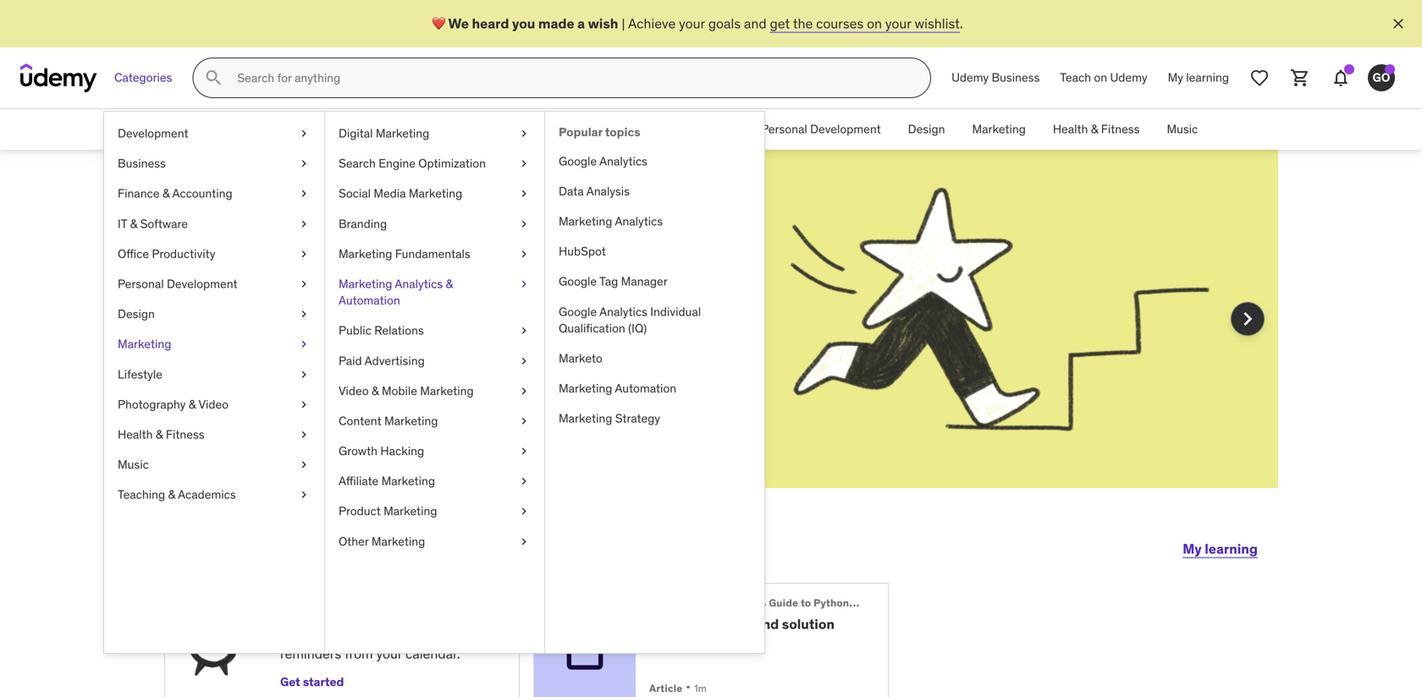 Task type: describe. For each thing, give the bounding box(es) containing it.
xsmall image for growth hacking
[[518, 443, 531, 460]]

calendar.
[[406, 646, 460, 663]]

marketing down product marketing at left
[[372, 534, 425, 550]]

0 horizontal spatial video
[[199, 397, 229, 412]]

xsmall image for content marketing
[[518, 413, 531, 430]]

xsmall image for office productivity
[[297, 246, 311, 263]]

data analysis
[[559, 184, 630, 199]]

heard
[[472, 15, 509, 32]]

personal development link for lifestyle
[[104, 269, 324, 299]]

xsmall image for business
[[297, 156, 311, 172]]

data
[[559, 184, 584, 199]]

0 vertical spatial on
[[867, 15, 883, 32]]

udemy business link
[[942, 58, 1051, 98]]

teach
[[1061, 70, 1092, 85]]

strategy
[[616, 411, 661, 427]]

made
[[539, 15, 575, 32]]

paid advertising link
[[325, 346, 545, 376]]

xsmall image for finance & accounting
[[297, 186, 311, 202]]

helps
[[282, 316, 315, 334]]

& for video & mobile marketing link
[[372, 384, 379, 399]]

xsmall image for marketing fundamentals
[[518, 246, 531, 263]]

business link for lifestyle
[[104, 149, 324, 179]]

automation inside marketing analytics & automation
[[339, 293, 400, 308]]

mobile
[[382, 384, 417, 399]]

popular topics
[[559, 125, 641, 140]]

photography
[[118, 397, 186, 412]]

marketing up lifestyle
[[118, 337, 171, 352]]

photography & video link
[[104, 390, 324, 420]]

health & fitness for topmost health & fitness link
[[1054, 122, 1140, 137]]

rewards.
[[305, 335, 356, 353]]

music for topmost music link
[[1168, 122, 1199, 137]]

other marketing link
[[325, 527, 545, 557]]

teaching & academics
[[118, 488, 236, 503]]

it & software link for health & fitness
[[526, 109, 623, 150]]

qualification
[[559, 321, 626, 336]]

analysis
[[587, 184, 630, 199]]

google for google tag manager
[[559, 274, 597, 289]]

& for bottommost health & fitness link
[[156, 427, 163, 443]]

wish
[[588, 15, 619, 32]]

social
[[339, 186, 371, 201]]

analytics for marketing analytics
[[615, 214, 663, 229]]

udemy image
[[20, 64, 97, 92]]

reminders
[[280, 646, 342, 663]]

xsmall image for it & software
[[297, 216, 311, 232]]

digital marketing
[[339, 126, 430, 141]]

1m
[[695, 683, 707, 696]]

xsmall image for photography & video
[[297, 397, 311, 413]]

1 udemy from the left
[[952, 70, 989, 85]]

xsmall image for product marketing
[[518, 504, 531, 520]]

xsmall image for paid advertising
[[518, 353, 531, 370]]

python
[[814, 597, 850, 610]]

guide
[[769, 597, 799, 610]]

development for lifestyle
[[167, 277, 238, 292]]

1 unread notification image
[[1345, 64, 1355, 75]]

your left "wishlist"
[[886, 15, 912, 32]]

google tag manager
[[559, 274, 668, 289]]

xsmall image for lifestyle
[[297, 367, 311, 383]]

let's start learning, gary
[[164, 529, 501, 564]]

0 vertical spatial my learning link
[[1158, 58, 1240, 98]]

marketing down search engine optimization link
[[409, 186, 463, 201]]

search engine optimization link
[[325, 149, 545, 179]]

marketo
[[559, 351, 603, 366]]

lifestyle link
[[104, 360, 324, 390]]

content
[[339, 414, 382, 429]]

marketing analytics link
[[545, 207, 765, 237]]

marketing automation
[[559, 381, 677, 396]]

xsmall image for video & mobile marketing
[[518, 383, 531, 400]]

keep
[[448, 316, 479, 334]]

relations
[[375, 323, 424, 339]]

affiliate
[[339, 474, 379, 489]]

finance for lifestyle
[[118, 186, 160, 201]]

analytics for google analytics
[[600, 154, 648, 169]]

0 vertical spatial a
[[578, 15, 585, 32]]

marketing down marketing automation
[[559, 411, 613, 427]]

the
[[650, 597, 668, 610]]

2 udemy from the left
[[1111, 70, 1148, 85]]

xsmall image for marketing analytics & automation
[[518, 276, 531, 293]]

affiliate marketing link
[[325, 467, 545, 497]]

personal for health & fitness
[[762, 122, 808, 137]]

xsmall image for other marketing
[[518, 534, 531, 550]]

0 vertical spatial the
[[793, 15, 813, 32]]

carousel element
[[144, 150, 1279, 529]]

personal development link for health & fitness
[[748, 109, 895, 150]]

& for lifestyle finance & accounting link
[[162, 186, 170, 201]]

to inside the ultimate beginners guide to python programming 11. homework and solution
[[801, 597, 812, 610]]

xsmall image for music
[[297, 457, 311, 474]]

accounting for health & fitness
[[452, 122, 512, 137]]

learning
[[225, 316, 278, 334]]

personal development for health & fitness
[[762, 122, 881, 137]]

little inside "every day a little closer learning helps you reach your goals. keep learning and reap the rewards."
[[426, 224, 509, 268]]

marketing up hubspot
[[559, 214, 613, 229]]

and inside "every day a little closer learning helps you reach your goals. keep learning and reap the rewards."
[[225, 335, 248, 353]]

public relations
[[339, 323, 424, 339]]

& for the teaching & academics link on the bottom of page
[[168, 488, 175, 503]]

start
[[234, 529, 299, 564]]

paid
[[339, 353, 362, 369]]

wishlist image
[[1250, 68, 1271, 88]]

& for "it & software" link associated with health & fitness
[[552, 122, 559, 137]]

up.
[[412, 627, 431, 644]]

❤️   we heard you made a wish | achieve your goals and get the courses on your wishlist .
[[432, 15, 964, 32]]

search
[[339, 156, 376, 171]]

video & mobile marketing link
[[325, 376, 545, 407]]

public
[[339, 323, 372, 339]]

content marketing link
[[325, 407, 545, 437]]

1 horizontal spatial video
[[339, 384, 369, 399]]

media
[[374, 186, 406, 201]]

marketing down affiliate marketing
[[384, 504, 437, 519]]

business for health & fitness
[[322, 122, 370, 137]]

let's
[[164, 529, 228, 564]]

design link for lifestyle
[[104, 299, 324, 330]]

a inside "every day a little closer learning helps you reach your goals. keep learning and reap the rewards."
[[400, 224, 420, 268]]

submit search image
[[204, 68, 224, 88]]

get inside schedule time to learn a little each day adds up. get reminders from your calendar.
[[434, 627, 456, 644]]

shopping cart with 0 items image
[[1291, 68, 1311, 88]]

xsmall image for development
[[297, 125, 311, 142]]

ultimate
[[670, 597, 714, 610]]

manager
[[621, 274, 668, 289]]

marketo link
[[545, 344, 765, 374]]

software for lifestyle
[[140, 216, 188, 231]]

health for bottommost health & fitness link
[[118, 427, 153, 443]]

0 vertical spatial and
[[744, 15, 767, 32]]

you have alerts image
[[1386, 64, 1396, 75]]

|
[[622, 15, 626, 32]]

2 vertical spatial learning
[[1206, 541, 1259, 558]]

affiliate marketing
[[339, 474, 435, 489]]

marketing down branding
[[339, 246, 392, 262]]

every
[[225, 224, 325, 268]]

categories button
[[104, 58, 182, 98]]

1 horizontal spatial automation
[[615, 381, 677, 396]]

accounting for lifestyle
[[172, 186, 233, 201]]

your inside "every day a little closer learning helps you reach your goals. keep learning and reap the rewards."
[[380, 316, 406, 334]]

the inside "every day a little closer learning helps you reach your goals. keep learning and reap the rewards."
[[281, 335, 301, 353]]

office for lifestyle
[[118, 246, 149, 262]]

video & mobile marketing
[[339, 384, 474, 399]]

0 vertical spatial business
[[992, 70, 1040, 85]]

closer
[[225, 266, 328, 310]]

time
[[344, 601, 373, 619]]

my learning for the bottom my learning link
[[1184, 541, 1259, 558]]

search engine optimization
[[339, 156, 486, 171]]

marketing down marketo
[[559, 381, 613, 396]]

marketing fundamentals
[[339, 246, 471, 262]]

schedule time to learn a little each day adds up. get reminders from your calendar.
[[280, 601, 460, 663]]

close image
[[1391, 15, 1408, 32]]

google analytics
[[559, 154, 648, 169]]

other
[[339, 534, 369, 550]]

growth hacking
[[339, 444, 424, 459]]

xsmall image for marketing
[[297, 336, 311, 353]]

office productivity for lifestyle
[[118, 246, 215, 262]]

xsmall image for digital marketing
[[518, 125, 531, 142]]

product
[[339, 504, 381, 519]]

xsmall image for affiliate marketing
[[518, 474, 531, 490]]

udemy business
[[952, 70, 1040, 85]]



Task type: vqa. For each thing, say whether or not it's contained in the screenshot.
the left Music link
yes



Task type: locate. For each thing, give the bounding box(es) containing it.
business
[[992, 70, 1040, 85], [322, 122, 370, 137], [118, 156, 166, 171]]

marketing inside marketing analytics & automation
[[339, 277, 392, 292]]

xsmall image for branding
[[518, 216, 531, 232]]

xsmall image for public relations
[[518, 323, 531, 339]]

adds
[[379, 627, 409, 644]]

it for health & fitness
[[539, 122, 549, 137]]

0 horizontal spatial udemy
[[952, 70, 989, 85]]

1 vertical spatial my learning link
[[1184, 529, 1259, 570]]

go
[[1373, 70, 1391, 85]]

google down hubspot
[[559, 274, 597, 289]]

business up search
[[322, 122, 370, 137]]

0 vertical spatial finance
[[397, 122, 439, 137]]

1 vertical spatial it & software
[[118, 216, 188, 231]]

1 horizontal spatial get
[[434, 627, 456, 644]]

0 vertical spatial it & software link
[[526, 109, 623, 150]]

3 google from the top
[[559, 304, 597, 320]]

google up qualification
[[559, 304, 597, 320]]

design link for health & fitness
[[895, 109, 959, 150]]

0 horizontal spatial personal development link
[[104, 269, 324, 299]]

0 horizontal spatial health
[[118, 427, 153, 443]]

marketing
[[973, 122, 1026, 137], [376, 126, 430, 141], [409, 186, 463, 201], [559, 214, 613, 229], [339, 246, 392, 262], [339, 277, 392, 292], [118, 337, 171, 352], [559, 381, 613, 396], [420, 384, 474, 399], [559, 411, 613, 427], [385, 414, 438, 429], [382, 474, 435, 489], [384, 504, 437, 519], [372, 534, 425, 550]]

0 horizontal spatial music link
[[104, 450, 324, 480]]

xsmall image for personal development
[[297, 276, 311, 293]]

0 vertical spatial get
[[434, 627, 456, 644]]

the ultimate beginners guide to python programming 11. homework and solution
[[650, 597, 921, 633]]

marketing analytics & automation element
[[545, 112, 765, 654]]

0 vertical spatial office productivity link
[[623, 109, 748, 150]]

0 horizontal spatial finance
[[118, 186, 160, 201]]

advertising
[[365, 353, 425, 369]]

xsmall image
[[297, 216, 311, 232], [518, 216, 531, 232], [297, 246, 311, 263], [518, 246, 531, 263], [297, 276, 311, 293], [297, 306, 311, 323], [518, 323, 531, 339], [518, 353, 531, 370], [518, 383, 531, 400], [518, 413, 531, 430], [518, 474, 531, 490], [518, 504, 531, 520], [518, 534, 531, 550]]

xsmall image inside affiliate marketing link
[[518, 474, 531, 490]]

digital marketing link
[[325, 119, 545, 149]]

xsmall image inside digital marketing link
[[518, 125, 531, 142]]

0 vertical spatial music
[[1168, 122, 1199, 137]]

learning
[[1187, 70, 1230, 85], [483, 316, 532, 334], [1206, 541, 1259, 558]]

get
[[770, 15, 790, 32]]

office productivity link for lifestyle
[[104, 239, 324, 269]]

google down "popular"
[[559, 154, 597, 169]]

udemy down .
[[952, 70, 989, 85]]

xsmall image for teaching & academics
[[297, 487, 311, 504]]

0 vertical spatial it & software
[[539, 122, 610, 137]]

google inside google analytics individual qualification (iq)
[[559, 304, 597, 320]]

❤️
[[432, 15, 446, 32]]

get started button
[[280, 671, 344, 695]]

xsmall image inside search engine optimization link
[[518, 156, 531, 172]]

xsmall image inside development link
[[297, 125, 311, 142]]

productivity
[[671, 122, 734, 137], [152, 246, 215, 262]]

your down marketing analytics & automation
[[380, 316, 406, 334]]

0 vertical spatial learning
[[1187, 70, 1230, 85]]

1 horizontal spatial office productivity
[[637, 122, 734, 137]]

xsmall image inside photography & video link
[[297, 397, 311, 413]]

finance for health & fitness
[[397, 122, 439, 137]]

finance & accounting link for health & fitness
[[384, 109, 526, 150]]

0 horizontal spatial automation
[[339, 293, 400, 308]]

and left get
[[744, 15, 767, 32]]

each
[[322, 627, 351, 644]]

health & fitness down teach on udemy link
[[1054, 122, 1140, 137]]

1 horizontal spatial it & software
[[539, 122, 610, 137]]

marketing up engine
[[376, 126, 430, 141]]

homework
[[669, 616, 752, 633]]

udemy right teach at the right top of the page
[[1111, 70, 1148, 85]]

marketing down udemy business link at the right of page
[[973, 122, 1026, 137]]

0 vertical spatial marketing link
[[959, 109, 1040, 150]]

your left goals
[[679, 15, 705, 32]]

1 horizontal spatial office
[[637, 122, 668, 137]]

day down the social
[[332, 224, 393, 268]]

finance & accounting for lifestyle
[[118, 186, 233, 201]]

marketing automation link
[[545, 374, 765, 404]]

you inside "every day a little closer learning helps you reach your goals. keep learning and reap the rewards."
[[318, 316, 339, 334]]

optimization
[[419, 156, 486, 171]]

get left started
[[280, 675, 300, 690]]

marketing fundamentals link
[[325, 239, 545, 269]]

design
[[909, 122, 946, 137], [118, 307, 155, 322]]

0 vertical spatial finance & accounting
[[397, 122, 512, 137]]

analytics inside 'link'
[[600, 154, 648, 169]]

fitness for topmost health & fitness link
[[1102, 122, 1140, 137]]

xsmall image inside video & mobile marketing link
[[518, 383, 531, 400]]

go link
[[1362, 58, 1403, 98]]

marketing down hacking
[[382, 474, 435, 489]]

1 horizontal spatial business
[[322, 122, 370, 137]]

health & fitness link down photography & video
[[104, 420, 324, 450]]

finance
[[397, 122, 439, 137], [118, 186, 160, 201]]

and inside the ultimate beginners guide to python programming 11. homework and solution
[[755, 616, 779, 633]]

xsmall image for health & fitness
[[297, 427, 311, 443]]

health & fitness link down teach on udemy link
[[1040, 109, 1154, 150]]

marketing analytics & automation
[[339, 277, 453, 308]]

your down 'adds'
[[376, 646, 402, 663]]

personal development link
[[748, 109, 895, 150], [104, 269, 324, 299]]

little up marketing analytics & automation link
[[426, 224, 509, 268]]

little inside schedule time to learn a little each day adds up. get reminders from your calendar.
[[292, 627, 319, 644]]

finance & accounting down development link
[[118, 186, 233, 201]]

1 vertical spatial health & fitness
[[118, 427, 205, 443]]

it & software link for lifestyle
[[104, 209, 324, 239]]

health & fitness for bottommost health & fitness link
[[118, 427, 205, 443]]

0 vertical spatial health & fitness link
[[1040, 109, 1154, 150]]

1 horizontal spatial little
[[426, 224, 509, 268]]

0 vertical spatial my learning
[[1169, 70, 1230, 85]]

analytics up "(iq)" on the left of the page
[[600, 304, 648, 320]]

get up calendar.
[[434, 627, 456, 644]]

office productivity for health & fitness
[[637, 122, 734, 137]]

automation up reach
[[339, 293, 400, 308]]

1 vertical spatial software
[[140, 216, 188, 231]]

marketing up reach
[[339, 277, 392, 292]]

11.
[[650, 616, 666, 633]]

google analytics individual qualification (iq)
[[559, 304, 701, 336]]

& for photography & video link
[[189, 397, 196, 412]]

1 horizontal spatial a
[[578, 15, 585, 32]]

office productivity link up learning
[[104, 239, 324, 269]]

business down development link
[[118, 156, 166, 171]]

& inside marketing analytics & automation
[[446, 277, 453, 292]]

0 horizontal spatial fitness
[[166, 427, 205, 443]]

0 horizontal spatial design
[[118, 307, 155, 322]]

& for topmost health & fitness link
[[1092, 122, 1099, 137]]

marketing link for health & fitness
[[959, 109, 1040, 150]]

xsmall image inside branding link
[[518, 216, 531, 232]]

google analytics individual qualification (iq) link
[[545, 297, 765, 344]]

2 vertical spatial google
[[559, 304, 597, 320]]

health down teach at the right top of the page
[[1054, 122, 1089, 137]]

1 vertical spatial and
[[225, 335, 248, 353]]

photography & video
[[118, 397, 229, 412]]

xsmall image inside personal development link
[[297, 276, 311, 293]]

reach
[[343, 316, 376, 334]]

hubspot
[[559, 244, 606, 259]]

you
[[512, 15, 536, 32], [318, 316, 339, 334]]

marketing analytics & automation link
[[325, 269, 545, 316]]

1 vertical spatial it & software link
[[104, 209, 324, 239]]

marketing down paid advertising link
[[420, 384, 474, 399]]

you up rewards.
[[318, 316, 339, 334]]

xsmall image
[[297, 125, 311, 142], [518, 125, 531, 142], [297, 156, 311, 172], [518, 156, 531, 172], [297, 186, 311, 202], [518, 186, 531, 202], [518, 276, 531, 293], [297, 336, 311, 353], [297, 367, 311, 383], [297, 397, 311, 413], [297, 427, 311, 443], [518, 443, 531, 460], [297, 457, 311, 474], [297, 487, 311, 504]]

•
[[686, 679, 691, 697]]

branding
[[339, 216, 387, 231]]

to right time
[[376, 601, 390, 619]]

health & fitness down 'photography' in the bottom of the page
[[118, 427, 205, 443]]

0 horizontal spatial office
[[118, 246, 149, 262]]

marketing strategy
[[559, 411, 661, 427]]

1 google from the top
[[559, 154, 597, 169]]

0 horizontal spatial productivity
[[152, 246, 215, 262]]

1 horizontal spatial personal
[[762, 122, 808, 137]]

finance & accounting link down development link
[[104, 179, 324, 209]]

1 horizontal spatial marketing link
[[959, 109, 1040, 150]]

next image
[[1235, 306, 1262, 333]]

a up marketing analytics & automation
[[400, 224, 420, 268]]

0 horizontal spatial a
[[400, 224, 420, 268]]

0 vertical spatial my
[[1169, 70, 1184, 85]]

0 vertical spatial you
[[512, 15, 536, 32]]

personal for lifestyle
[[118, 277, 164, 292]]

(iq)
[[629, 321, 647, 336]]

schedule
[[280, 601, 341, 619]]

xsmall image for social media marketing
[[518, 186, 531, 202]]

reap
[[251, 335, 278, 353]]

marketing link up photography & video link
[[104, 330, 324, 360]]

my learning inside my learning link
[[1169, 70, 1230, 85]]

analytics for marketing analytics & automation
[[395, 277, 443, 292]]

wishlist
[[915, 15, 960, 32]]

my learning for the top my learning link
[[1169, 70, 1230, 85]]

0 horizontal spatial the
[[281, 335, 301, 353]]

0 vertical spatial office productivity
[[637, 122, 734, 137]]

achieve
[[628, 15, 676, 32]]

accounting
[[452, 122, 512, 137], [172, 186, 233, 201]]

productivity for lifestyle
[[152, 246, 215, 262]]

fitness down photography & video
[[166, 427, 205, 443]]

my for the top my learning link
[[1169, 70, 1184, 85]]

0 horizontal spatial office productivity link
[[104, 239, 324, 269]]

business for lifestyle
[[118, 156, 166, 171]]

design for health & fitness
[[909, 122, 946, 137]]

1 horizontal spatial accounting
[[452, 122, 512, 137]]

marketing link for lifestyle
[[104, 330, 324, 360]]

finance & accounting link for lifestyle
[[104, 179, 324, 209]]

video down paid
[[339, 384, 369, 399]]

google analytics link
[[545, 146, 765, 177]]

xsmall image inside the design link
[[297, 306, 311, 323]]

and down guide
[[755, 616, 779, 633]]

day
[[332, 224, 393, 268], [355, 627, 376, 644]]

xsmall image inside marketing analytics & automation link
[[518, 276, 531, 293]]

1 vertical spatial the
[[281, 335, 301, 353]]

1 horizontal spatial design
[[909, 122, 946, 137]]

0 vertical spatial design
[[909, 122, 946, 137]]

it & software for lifestyle
[[118, 216, 188, 231]]

2 horizontal spatial business
[[992, 70, 1040, 85]]

get inside button
[[280, 675, 300, 690]]

1 horizontal spatial music
[[1168, 122, 1199, 137]]

1 vertical spatial music link
[[104, 450, 324, 480]]

finance & accounting link up 'optimization'
[[384, 109, 526, 150]]

xsmall image inside product marketing link
[[518, 504, 531, 520]]

analytics down the topics
[[600, 154, 648, 169]]

automation up strategy
[[615, 381, 677, 396]]

to up solution
[[801, 597, 812, 610]]

your
[[679, 15, 705, 32], [886, 15, 912, 32], [380, 316, 406, 334], [376, 646, 402, 663]]

1 vertical spatial accounting
[[172, 186, 233, 201]]

0 horizontal spatial personal development
[[118, 277, 238, 292]]

it for lifestyle
[[118, 216, 127, 231]]

xsmall image inside health & fitness link
[[297, 427, 311, 443]]

a
[[280, 627, 289, 644]]

growth
[[339, 444, 378, 459]]

0 horizontal spatial personal
[[118, 277, 164, 292]]

0 vertical spatial day
[[332, 224, 393, 268]]

health
[[1054, 122, 1089, 137], [118, 427, 153, 443]]

a
[[578, 15, 585, 32], [400, 224, 420, 268]]

0 horizontal spatial music
[[118, 457, 149, 473]]

marketing link down udemy business link at the right of page
[[959, 109, 1040, 150]]

day inside "every day a little closer learning helps you reach your goals. keep learning and reap the rewards."
[[332, 224, 393, 268]]

xsmall image inside lifestyle link
[[297, 367, 311, 383]]

little up reminders
[[292, 627, 319, 644]]

0 vertical spatial design link
[[895, 109, 959, 150]]

1 horizontal spatial health
[[1054, 122, 1089, 137]]

music for music link to the bottom
[[118, 457, 149, 473]]

teaching
[[118, 488, 165, 503]]

xsmall image inside content marketing link
[[518, 413, 531, 430]]

1 horizontal spatial the
[[793, 15, 813, 32]]

0 vertical spatial accounting
[[452, 122, 512, 137]]

fitness down teach on udemy link
[[1102, 122, 1140, 137]]

goals.
[[409, 316, 445, 334]]

analytics down fundamentals on the left top of page
[[395, 277, 443, 292]]

1 vertical spatial on
[[1095, 70, 1108, 85]]

0 horizontal spatial finance & accounting link
[[104, 179, 324, 209]]

xsmall image inside growth hacking 'link'
[[518, 443, 531, 460]]

fitness for bottommost health & fitness link
[[166, 427, 205, 443]]

xsmall image for design
[[297, 306, 311, 323]]

health down 'photography' in the bottom of the page
[[118, 427, 153, 443]]

2 google from the top
[[559, 274, 597, 289]]

you left made
[[512, 15, 536, 32]]

every day a little closer learning helps you reach your goals. keep learning and reap the rewards.
[[225, 224, 532, 353]]

1 horizontal spatial udemy
[[1111, 70, 1148, 85]]

health & fitness link
[[1040, 109, 1154, 150], [104, 420, 324, 450]]

day inside schedule time to learn a little each day adds up. get reminders from your calendar.
[[355, 627, 376, 644]]

xsmall image inside the teaching & academics link
[[297, 487, 311, 504]]

office productivity link for health & fitness
[[623, 109, 748, 150]]

goals
[[709, 15, 741, 32]]

little
[[426, 224, 509, 268], [292, 627, 319, 644]]

social media marketing link
[[325, 179, 545, 209]]

teach on udemy
[[1061, 70, 1148, 85]]

1 horizontal spatial to
[[801, 597, 812, 610]]

1 vertical spatial health & fitness link
[[104, 420, 324, 450]]

analytics inside google analytics individual qualification (iq)
[[600, 304, 648, 320]]

analytics for google analytics individual qualification (iq)
[[600, 304, 648, 320]]

& for finance & accounting link for health & fitness
[[442, 122, 449, 137]]

learning inside "every day a little closer learning helps you reach your goals. keep learning and reap the rewards."
[[483, 316, 532, 334]]

xsmall image inside marketing fundamentals link
[[518, 246, 531, 263]]

teach on udemy link
[[1051, 58, 1158, 98]]

1 horizontal spatial productivity
[[671, 122, 734, 137]]

finance & accounting up 'optimization'
[[397, 122, 512, 137]]

on right teach at the right top of the page
[[1095, 70, 1108, 85]]

office productivity link up data analysis link
[[623, 109, 748, 150]]

xsmall image for search engine optimization
[[518, 156, 531, 172]]

personal development for lifestyle
[[118, 277, 238, 292]]

xsmall image inside public relations link
[[518, 323, 531, 339]]

get started
[[280, 675, 344, 690]]

xsmall image inside paid advertising link
[[518, 353, 531, 370]]

it & software for health & fitness
[[539, 122, 610, 137]]

product marketing link
[[325, 497, 545, 527]]

a left wish
[[578, 15, 585, 32]]

design for lifestyle
[[118, 307, 155, 322]]

public relations link
[[325, 316, 545, 346]]

1 vertical spatial my learning
[[1184, 541, 1259, 558]]

1 horizontal spatial finance & accounting link
[[384, 109, 526, 150]]

& for "it & software" link for lifestyle
[[130, 216, 137, 231]]

my for the bottom my learning link
[[1184, 541, 1203, 558]]

productivity for health & fitness
[[671, 122, 734, 137]]

1 horizontal spatial finance & accounting
[[397, 122, 512, 137]]

google tag manager link
[[545, 267, 765, 297]]

development for health & fitness
[[811, 122, 881, 137]]

topics
[[605, 125, 641, 140]]

business link for health & fitness
[[309, 109, 384, 150]]

1 vertical spatial personal
[[118, 277, 164, 292]]

paid advertising
[[339, 353, 425, 369]]

accounting down development link
[[172, 186, 233, 201]]

business left teach at the right top of the page
[[992, 70, 1040, 85]]

product marketing
[[339, 504, 437, 519]]

0 horizontal spatial on
[[867, 15, 883, 32]]

your inside schedule time to learn a little each day adds up. get reminders from your calendar.
[[376, 646, 402, 663]]

analytics inside marketing analytics & automation
[[395, 277, 443, 292]]

marketing strategy link
[[545, 404, 765, 434]]

1 vertical spatial you
[[318, 316, 339, 334]]

0 horizontal spatial finance & accounting
[[118, 186, 233, 201]]

2 vertical spatial business
[[118, 156, 166, 171]]

other marketing
[[339, 534, 425, 550]]

started
[[303, 675, 344, 690]]

day up from on the bottom of page
[[355, 627, 376, 644]]

1 vertical spatial marketing link
[[104, 330, 324, 360]]

1 vertical spatial office productivity link
[[104, 239, 324, 269]]

xsmall image inside "it & software" link
[[297, 216, 311, 232]]

fitness
[[1102, 122, 1140, 137], [166, 427, 205, 443]]

finance & accounting for health & fitness
[[397, 122, 512, 137]]

hubspot link
[[545, 237, 765, 267]]

1 vertical spatial personal development link
[[104, 269, 324, 299]]

office for health & fitness
[[637, 122, 668, 137]]

0 vertical spatial little
[[426, 224, 509, 268]]

1 horizontal spatial design link
[[895, 109, 959, 150]]

accounting up 'optimization'
[[452, 122, 512, 137]]

notifications image
[[1332, 68, 1352, 88]]

programming
[[852, 597, 921, 610]]

it
[[539, 122, 549, 137], [118, 216, 127, 231]]

google for google analytics individual qualification (iq)
[[559, 304, 597, 320]]

and down learning
[[225, 335, 248, 353]]

1 horizontal spatial personal development link
[[748, 109, 895, 150]]

1 vertical spatial day
[[355, 627, 376, 644]]

1 vertical spatial office productivity
[[118, 246, 215, 262]]

academics
[[178, 488, 236, 503]]

1 vertical spatial get
[[280, 675, 300, 690]]

development link
[[104, 119, 324, 149]]

google for google analytics
[[559, 154, 597, 169]]

xsmall image inside the social media marketing link
[[518, 186, 531, 202]]

video down lifestyle link
[[199, 397, 229, 412]]

0 horizontal spatial design link
[[104, 299, 324, 330]]

health for topmost health & fitness link
[[1054, 122, 1089, 137]]

personal development
[[762, 122, 881, 137], [118, 277, 238, 292]]

analytics down data analysis link
[[615, 214, 663, 229]]

on right courses
[[867, 15, 883, 32]]

0 vertical spatial productivity
[[671, 122, 734, 137]]

0 vertical spatial fitness
[[1102, 122, 1140, 137]]

0 vertical spatial software
[[562, 122, 610, 137]]

0 horizontal spatial little
[[292, 627, 319, 644]]

marketing link
[[959, 109, 1040, 150], [104, 330, 324, 360]]

marketing down video & mobile marketing
[[385, 414, 438, 429]]

.
[[960, 15, 964, 32]]

on inside teach on udemy link
[[1095, 70, 1108, 85]]

0 vertical spatial google
[[559, 154, 597, 169]]

to inside schedule time to learn a little each day adds up. get reminders from your calendar.
[[376, 601, 390, 619]]

xsmall image inside other marketing link
[[518, 534, 531, 550]]

the right get
[[793, 15, 813, 32]]

software for health & fitness
[[562, 122, 610, 137]]

1 vertical spatial my
[[1184, 541, 1203, 558]]

1 horizontal spatial it & software link
[[526, 109, 623, 150]]

1 horizontal spatial music link
[[1154, 109, 1212, 150]]

1 horizontal spatial you
[[512, 15, 536, 32]]

Search for anything text field
[[234, 64, 911, 92]]

tag
[[600, 274, 619, 289]]

0 vertical spatial music link
[[1154, 109, 1212, 150]]

the down helps
[[281, 335, 301, 353]]

lifestyle
[[118, 367, 163, 382]]

1 vertical spatial design
[[118, 307, 155, 322]]



